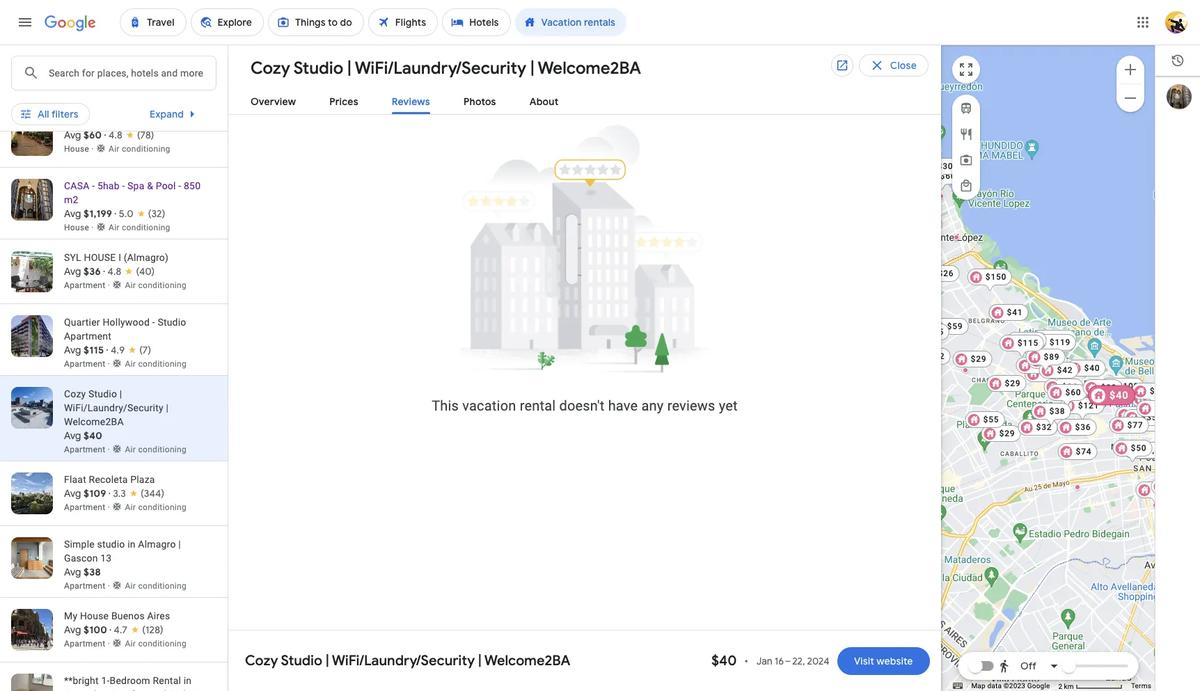 Task type: locate. For each thing, give the bounding box(es) containing it.
4 apartment · from the top
[[64, 445, 112, 455]]

2 house · from the top
[[64, 223, 96, 233]]

reviews
[[668, 398, 716, 414]]

air conditioning down (7)
[[125, 359, 187, 369]]

air for (40)
[[125, 281, 136, 290]]

$29 link
[[953, 351, 993, 367], [987, 375, 1027, 392], [1137, 400, 1177, 417], [982, 425, 1021, 442]]

4.8 out of 5 stars from 40 reviews image
[[108, 265, 155, 279]]

0 vertical spatial 2
[[611, 65, 616, 77]]

air down '4.7 out of 5 stars from 128 reviews' image
[[125, 639, 136, 649]]

$32
[[930, 351, 946, 361], [1037, 422, 1053, 432], [1037, 422, 1053, 432]]

sort by
[[621, 104, 655, 116]]

1 horizontal spatial $119 link
[[1125, 415, 1170, 432]]

2 km
[[1059, 683, 1076, 691]]

air conditioning up plaza
[[125, 445, 187, 455]]

rooms button
[[414, 99, 492, 121]]

air down 4.8 out of 5 stars from 40 reviews image
[[125, 281, 136, 290]]

lo de sili image
[[954, 234, 960, 240]]

$100 down house
[[84, 624, 107, 637]]

0 vertical spatial cozy
[[251, 58, 290, 79]]

0 vertical spatial 4.8
[[109, 129, 123, 141]]

1 horizontal spatial $50 link
[[1113, 440, 1153, 464]]

$115 inside map region
[[1018, 338, 1039, 348]]

house · down m2 at the top
[[64, 223, 96, 233]]

air down 5.0
[[109, 223, 120, 233]]

0 vertical spatial $130 link
[[1025, 365, 1070, 382]]

· down 'de' on the top of the page
[[104, 129, 106, 141]]

2
[[611, 65, 616, 77], [1059, 683, 1063, 691]]

$36 inside syl house i (almagro) avg $36 ·
[[84, 265, 101, 278]]

avg inside my house buenos aires avg $100 ·
[[64, 624, 81, 637]]

conditioning for (344)
[[138, 503, 187, 513]]

|
[[347, 58, 352, 79], [531, 58, 535, 79], [120, 389, 122, 400], [166, 403, 169, 414], [179, 539, 181, 550], [326, 653, 329, 670], [478, 653, 482, 670]]

1 avg from the top
[[64, 64, 81, 77]]

6 apartment · from the top
[[64, 582, 112, 591]]

0 vertical spatial wifi/laundry/security
[[355, 58, 527, 79]]

air down simple studio in almagro | gascon 13 avg $38
[[125, 582, 136, 591]]

apartment · for $109
[[64, 503, 112, 513]]

- left 850
[[179, 180, 181, 192]]

in up style**
[[184, 676, 192, 687]]

5 out of 5 stars from 32 reviews image
[[119, 207, 165, 221]]

0 vertical spatial $50
[[1054, 339, 1070, 349]]

hollywood
[[103, 317, 150, 328]]

2 inside 2 km button
[[1059, 683, 1063, 691]]

1 house · from the top
[[64, 144, 96, 154]]

4.8 down 'de' on the top of the page
[[109, 129, 123, 141]]

- left 5hab
[[92, 180, 95, 192]]

4.4 out of 5 stars from 159 reviews image
[[108, 63, 158, 77]]

1 filters from the top
[[51, 104, 78, 116]]

0 vertical spatial cozy studio | wifi/laundry/security | welcome2ba
[[251, 58, 641, 79]]

filters inside button
[[51, 104, 78, 116]]

0 horizontal spatial $119 link
[[1032, 334, 1077, 358]]

1 horizontal spatial $1,199
[[1142, 445, 1171, 455]]

$63 link
[[1136, 482, 1176, 505]]

$40 up recoleta
[[84, 430, 102, 442]]

2 button
[[579, 54, 644, 88]]

lo de costa bb - deluxe double room with bath image
[[938, 218, 943, 224]]

3.3
[[113, 488, 126, 500]]

expand
[[150, 108, 184, 121]]

2 vertical spatial $36
[[1076, 422, 1092, 432]]

1 horizontal spatial $100
[[1151, 386, 1172, 396]]

air for (128)
[[125, 639, 136, 649]]

(1)
[[81, 104, 92, 116]]

•
[[745, 655, 749, 668]]

air conditioning down the (159)
[[125, 79, 187, 89]]

air down '4.8 out of 5 stars from 78 reviews' image
[[109, 144, 120, 154]]

0 horizontal spatial $109
[[84, 488, 106, 500]]

$60 inside la casa de bulnes avg $60 ·
[[84, 129, 102, 141]]

$1,199 left 5.0
[[84, 208, 112, 220]]

2 vertical spatial $60
[[1066, 388, 1082, 397]]

· left '4.7' at the left
[[110, 624, 112, 637]]

1 vertical spatial 4.8
[[108, 265, 122, 278]]

· left 4.9
[[106, 344, 108, 357]]

avg down my
[[64, 624, 81, 637]]

conditioning down the (159)
[[138, 79, 187, 89]]

florida y roja - apartment (2 adults), $150 image
[[898, 216, 943, 240]]

1 vertical spatial cozy
[[64, 389, 86, 400]]

4.8 down i
[[108, 265, 122, 278]]

$1,199 inside casa - 5hab - spa & pool - 850 m2 avg $1,199 ·
[[84, 208, 112, 220]]

view larger map image
[[958, 61, 975, 78]]

1 vertical spatial $38
[[84, 566, 101, 579]]

0 horizontal spatial in
[[128, 539, 136, 550]]

avg down m2 at the top
[[64, 208, 81, 220]]

1 vertical spatial $130
[[1097, 389, 1118, 399]]

clear image
[[236, 63, 253, 80]]

air conditioning
[[125, 79, 187, 89], [109, 144, 170, 154], [109, 223, 170, 233], [125, 281, 187, 290], [125, 359, 187, 369], [125, 445, 187, 455], [125, 503, 187, 513], [125, 582, 187, 591], [125, 639, 187, 649]]

conditioning for (78)
[[122, 144, 170, 154]]

1 vertical spatial $60
[[941, 171, 957, 181]]

$38 inside simple studio in almagro | gascon 13 avg $38
[[84, 566, 101, 579]]

0 vertical spatial $60
[[84, 129, 102, 141]]

conditioning down the (78)
[[122, 144, 170, 154]]

1 horizontal spatial $36
[[1047, 356, 1063, 365]]

close button
[[859, 54, 929, 77]]

flaat recoleta plaza avg $109 ·
[[64, 474, 155, 500]]

simple studio in almagro | gascon 13 avg $38
[[64, 539, 181, 579]]

conditioning for (40)
[[138, 281, 187, 290]]

1 horizontal spatial $87
[[1026, 335, 1042, 345]]

air conditioning down the (78)
[[109, 144, 170, 154]]

$130
[[1043, 369, 1064, 379], [1097, 389, 1118, 399]]

$115 down apartment
[[84, 344, 104, 357]]

1 vertical spatial 2
[[1059, 683, 1063, 691]]

filters form
[[11, 45, 678, 141]]

· inside quartier hollywood - studio apartment avg $115 ·
[[106, 344, 108, 357]]

avg inside syl house i (almagro) avg $36 ·
[[64, 265, 81, 278]]

1 horizontal spatial in
[[184, 676, 192, 687]]

air down 4.4 out of 5 stars from 159 reviews image
[[125, 79, 136, 89]]

$109
[[1118, 381, 1140, 391], [84, 488, 106, 500]]

2 horizontal spatial $60
[[1066, 388, 1082, 397]]

air conditioning down the 5 out of 5 stars from 32 reviews image
[[109, 223, 170, 233]]

0 vertical spatial $119
[[1050, 337, 1071, 347]]

studio inside cozy studio | wifi/laundry/security | welcome2ba avg $40
[[88, 389, 117, 400]]

avg down apartment
[[64, 344, 81, 357]]

avg down "gascon"
[[64, 566, 81, 579]]

9 avg from the top
[[64, 624, 81, 637]]

quartier
[[64, 317, 100, 328]]

avg inside la casa de bulnes avg $60 ·
[[64, 129, 81, 141]]

1 apartment · from the top
[[64, 79, 112, 89]]

2 all from the top
[[38, 108, 49, 121]]

0 vertical spatial $109
[[1118, 381, 1140, 391]]

$39 link
[[1084, 379, 1123, 403]]

rooms
[[437, 104, 469, 116]]

6 avg from the top
[[64, 430, 81, 442]]

all inside button
[[38, 104, 49, 116]]

avg inside flaat recoleta plaza avg $109 ·
[[64, 488, 81, 500]]

km
[[1065, 683, 1074, 691]]

$50 for the bottommost $50 link
[[1132, 443, 1148, 453]]

tab list
[[228, 84, 942, 115]]

· down house
[[103, 265, 105, 278]]

$60 down casa
[[84, 129, 102, 141]]

0 vertical spatial $38
[[1050, 406, 1066, 416]]

0 vertical spatial $50 link
[[1036, 335, 1076, 359]]

1 vertical spatial $100
[[84, 624, 107, 637]]

· left 4.4
[[103, 64, 105, 77]]

0 horizontal spatial $1,199
[[84, 208, 112, 220]]

apartment · for $115
[[64, 359, 112, 369]]

0 horizontal spatial $87
[[84, 64, 101, 77]]

terms link
[[1132, 683, 1152, 690]]

$60
[[84, 129, 102, 141], [941, 171, 957, 181], [1066, 388, 1082, 397]]

2 left km
[[1059, 683, 1063, 691]]

welcome2ba
[[538, 58, 641, 79], [64, 417, 124, 428], [485, 653, 571, 670]]

air conditioning down (128)
[[125, 639, 187, 649]]

$38 down "gascon"
[[84, 566, 101, 579]]

$60 link
[[923, 168, 962, 191], [1048, 384, 1088, 408]]

0 horizontal spatial $36
[[84, 265, 101, 278]]

studio
[[294, 58, 344, 79], [158, 317, 186, 328], [88, 389, 117, 400], [281, 653, 323, 670]]

all filters button
[[11, 98, 90, 131]]

air down 4.9 out of 5 stars from 7 reviews image
[[125, 359, 136, 369]]

conditioning up plaza
[[138, 445, 187, 455]]

1 vertical spatial in
[[184, 676, 192, 687]]

$40
[[1035, 360, 1051, 370], [1085, 363, 1101, 373], [1110, 389, 1129, 401], [1134, 410, 1150, 420], [84, 430, 102, 442], [712, 653, 737, 670]]

$87 down palermo
[[84, 64, 101, 77]]

$109 down recoleta
[[84, 488, 106, 500]]

1 vertical spatial $87
[[1026, 335, 1042, 345]]

quartier hollywood - studio apartment avg $115 ·
[[64, 317, 186, 357]]

0 vertical spatial $130
[[1043, 369, 1064, 379]]

air conditioning for (7)
[[125, 359, 187, 369]]

off
[[1021, 660, 1037, 673]]

$1,199 inside map region
[[1142, 445, 1171, 455]]

1 vertical spatial house ·
[[64, 223, 96, 233]]

0 vertical spatial $36
[[84, 265, 101, 278]]

$36 for the top $36 link
[[1047, 356, 1063, 365]]

$119 link
[[1032, 334, 1077, 358], [1125, 415, 1170, 432]]

1 vertical spatial $130 link
[[1079, 386, 1124, 402]]

guest rating
[[326, 104, 384, 116]]

$38
[[1050, 406, 1066, 416], [84, 566, 101, 579]]

all inside 'button'
[[38, 108, 49, 121]]

$100
[[1151, 386, 1172, 396], [84, 624, 107, 637]]

1 horizontal spatial 2
[[1059, 683, 1063, 691]]

map region
[[828, 0, 1191, 692]]

0 vertical spatial house ·
[[64, 144, 96, 154]]

0 horizontal spatial $100
[[84, 624, 107, 637]]

7 apartment · from the top
[[64, 639, 112, 649]]

(almagro)
[[124, 252, 169, 263]]

conditioning down (128)
[[138, 639, 187, 649]]

0 horizontal spatial $38
[[84, 566, 101, 579]]

5 avg from the top
[[64, 344, 81, 357]]

conditioning for (32)
[[122, 223, 170, 233]]

avg down la
[[64, 129, 81, 141]]

$1,199 down $77
[[1142, 445, 1171, 455]]

avg down syl at the left top of the page
[[64, 265, 81, 278]]

7 avg from the top
[[64, 488, 81, 500]]

conditioning down (40)
[[138, 281, 187, 290]]

$135 link
[[1033, 330, 1078, 353]]

0 vertical spatial $87
[[84, 64, 101, 77]]

0 horizontal spatial $50
[[1054, 339, 1070, 349]]

avg inside 2415 palermo avg $87 ·
[[64, 64, 81, 77]]

$59
[[948, 321, 964, 331]]

· inside syl house i (almagro) avg $36 ·
[[103, 265, 105, 278]]

3.3 out of 5 stars from 344 reviews image
[[113, 487, 164, 501]]

$105
[[923, 327, 945, 337]]

2 for 2 km
[[1059, 683, 1063, 691]]

avg down flaat
[[64, 488, 81, 500]]

0 horizontal spatial $130
[[1043, 369, 1064, 379]]

$150
[[986, 272, 1007, 282]]

0 horizontal spatial $119
[[1050, 337, 1071, 347]]

data
[[988, 683, 1002, 690]]

air down 3.3 out of 5 stars from 344 reviews image on the left of page
[[125, 503, 136, 513]]

conditioning down the 5 out of 5 stars from 32 reviews image
[[122, 223, 170, 233]]

1 vertical spatial cozy studio | wifi/laundry/security | welcome2ba
[[245, 653, 571, 670]]

$115 up $89 link
[[1018, 338, 1039, 348]]

1 horizontal spatial $130
[[1097, 389, 1118, 399]]

house ·
[[64, 144, 96, 154], [64, 223, 96, 233]]

avg up flaat
[[64, 430, 81, 442]]

$89 link
[[1026, 349, 1066, 372]]

$87 up $89 link
[[1026, 335, 1042, 345]]

air conditioning down (40)
[[125, 281, 187, 290]]

studio inside quartier hollywood - studio apartment avg $115 ·
[[158, 317, 186, 328]]

$40 inside cozy studio | wifi/laundry/security | welcome2ba avg $40
[[84, 430, 102, 442]]

2 vertical spatial welcome2ba
[[485, 653, 571, 670]]

1 horizontal spatial $109
[[1118, 381, 1140, 391]]

2 vertical spatial cozy
[[245, 653, 278, 670]]

$100 link
[[1132, 383, 1177, 406]]

2 vertical spatial wifi/laundry/security
[[332, 653, 475, 670]]

0 horizontal spatial 2
[[611, 65, 616, 77]]

zoom out map image
[[1123, 90, 1140, 106]]

- right hollywood
[[152, 317, 155, 328]]

$105 link
[[905, 324, 950, 347]]

0 vertical spatial welcome2ba
[[538, 58, 641, 79]]

5.0
[[119, 208, 134, 220]]

1 all from the top
[[38, 104, 49, 116]]

apartment · for $87
[[64, 79, 112, 89]]

avg down 2415
[[64, 64, 81, 77]]

$40 left •
[[712, 653, 737, 670]]

3 apartment · from the top
[[64, 359, 112, 369]]

2 up sort by 'popup button'
[[611, 65, 616, 77]]

cozy studio | wifi/laundry/security | welcome2ba heading
[[240, 56, 641, 79]]

$38 down $86 link
[[1050, 406, 1066, 416]]

$100 up the $35
[[1151, 386, 1172, 396]]

4.9 out of 5 stars from 7 reviews image
[[111, 343, 151, 357]]

1 vertical spatial $1,199
[[1142, 445, 1171, 455]]

0 vertical spatial $100
[[1151, 386, 1172, 396]]

house · down casa
[[64, 144, 96, 154]]

air conditioning for (40)
[[125, 281, 187, 290]]

1 vertical spatial $36
[[1047, 356, 1063, 365]]

house · for $60
[[64, 144, 96, 154]]

$36
[[84, 265, 101, 278], [1047, 356, 1063, 365], [1076, 422, 1092, 432]]

1 horizontal spatial $115
[[1018, 338, 1039, 348]]

1 horizontal spatial $60
[[941, 171, 957, 181]]

all
[[38, 104, 49, 116], [38, 108, 49, 121]]

reviews
[[392, 95, 430, 108]]

3 avg from the top
[[64, 208, 81, 220]]

have
[[609, 398, 638, 414]]

conditioning down (344)
[[138, 503, 187, 513]]

1 vertical spatial $109
[[84, 488, 106, 500]]

$99
[[1056, 362, 1072, 372]]

air conditioning for (128)
[[125, 639, 187, 649]]

2 inside 2 popup button
[[611, 65, 616, 77]]

cozy studio | wifi/laundry/security | welcome2ba inside heading
[[251, 58, 641, 79]]

$100 inside my house buenos aires avg $100 ·
[[84, 624, 107, 637]]

$109 right $39
[[1118, 381, 1140, 391]]

$119 down $85 link
[[1143, 418, 1164, 428]]

recently viewed image
[[1172, 54, 1186, 68]]

$30
[[938, 161, 954, 171]]

$135
[[1051, 333, 1072, 343]]

| inside simple studio in almagro | gascon 13 avg $38
[[179, 539, 181, 550]]

almagro
[[138, 539, 176, 550]]

wifi/laundry/security inside cozy studio | wifi/laundry/security | welcome2ba avg $40
[[64, 403, 164, 414]]

yet
[[719, 398, 738, 414]]

conditioning down (7)
[[138, 359, 187, 369]]

8 avg from the top
[[64, 566, 81, 579]]

spa
[[128, 180, 145, 192]]

· left 3.3
[[109, 488, 111, 500]]

prices
[[330, 95, 359, 108]]

0 horizontal spatial $50 link
[[1036, 335, 1076, 359]]

$87
[[84, 64, 101, 77], [1026, 335, 1042, 345]]

1 horizontal spatial $119
[[1143, 418, 1164, 428]]

cozy inside cozy studio | wifi/laundry/security | welcome2ba avg $40
[[64, 389, 86, 400]]

$50 for topmost $50 link
[[1054, 339, 1070, 349]]

2 avg from the top
[[64, 129, 81, 141]]

filters inside 'button'
[[51, 108, 78, 121]]

$50 up the apartamento av kennedy y cerviño a metros embajada eeuu icon at the right of the page
[[1054, 339, 1070, 349]]

air for (7)
[[125, 359, 136, 369]]

1 vertical spatial wifi/laundry/security
[[64, 403, 164, 414]]

2 horizontal spatial $36
[[1076, 422, 1092, 432]]

1 horizontal spatial $60 link
[[1048, 384, 1088, 408]]

1 horizontal spatial $38
[[1050, 406, 1066, 416]]

air conditioning for (344)
[[125, 503, 187, 513]]

· left 5.0
[[115, 208, 117, 220]]

studio inside heading
[[294, 58, 344, 79]]

4 avg from the top
[[64, 265, 81, 278]]

guest rating button
[[302, 99, 408, 121]]

air conditioning for (32)
[[109, 223, 170, 233]]

Check-in text field
[[312, 55, 395, 87]]

map
[[972, 683, 986, 690]]

$1,199 link
[[1124, 442, 1177, 459]]

4.8
[[109, 129, 123, 141], [108, 265, 122, 278]]

1 vertical spatial $50
[[1132, 443, 1148, 453]]

property type button
[[185, 99, 297, 121]]

$130 link
[[1025, 365, 1070, 382], [1079, 386, 1124, 402]]

0 vertical spatial $60 link
[[923, 168, 962, 191]]

0 horizontal spatial $115
[[84, 344, 104, 357]]

$50 left '$88'
[[1132, 443, 1148, 453]]

$74 link
[[1058, 443, 1098, 460]]

in right studio
[[128, 539, 136, 550]]

5 apartment · from the top
[[64, 503, 112, 513]]

$115 inside quartier hollywood - studio apartment avg $115 ·
[[84, 344, 104, 357]]

conditioning for (159)
[[138, 79, 187, 89]]

$119 up the apartamento av kennedy y cerviño a metros embajada eeuu icon at the right of the page
[[1050, 337, 1071, 347]]

$60 up spacious apartment in puerto de olivos image
[[941, 171, 957, 181]]

terms
[[1132, 683, 1152, 690]]

2 apartment · from the top
[[64, 281, 112, 290]]

$40 left $99
[[1035, 360, 1051, 370]]

cozy inside heading
[[251, 58, 290, 79]]

Check-out text field
[[448, 55, 532, 87]]

0 vertical spatial $1,199
[[84, 208, 112, 220]]

any
[[642, 398, 664, 414]]

1 vertical spatial welcome2ba
[[64, 417, 124, 428]]

$60 up $121
[[1066, 388, 1082, 397]]

2415
[[64, 51, 87, 62]]

0 horizontal spatial $60
[[84, 129, 102, 141]]

1 horizontal spatial $50
[[1132, 443, 1148, 453]]

air conditioning down (344)
[[125, 503, 187, 513]]

tab list containing overview
[[228, 84, 942, 115]]

2 filters from the top
[[51, 108, 78, 121]]

visit
[[855, 655, 875, 668]]

0 vertical spatial in
[[128, 539, 136, 550]]

price button
[[109, 99, 179, 121]]



Task type: vqa. For each thing, say whether or not it's contained in the screenshot.


Task type: describe. For each thing, give the bounding box(es) containing it.
**bright 1-bedroom rental in saavedra: comfort and style**
[[64, 676, 200, 692]]

conditioning for (128)
[[138, 639, 187, 649]]

and
[[150, 690, 167, 692]]

apartment
[[64, 331, 111, 342]]

plaza image
[[963, 367, 969, 373]]

$38 link
[[1032, 403, 1072, 427]]

4.8 for $36
[[108, 265, 122, 278]]

$38 inside map region
[[1050, 406, 1066, 416]]

$88
[[1152, 446, 1168, 456]]

welcome2ba inside cozy studio | wifi/laundry/security | welcome2ba heading
[[538, 58, 641, 79]]

air conditioning up 'aires'
[[125, 582, 187, 591]]

5hab
[[97, 180, 120, 192]]

$77 link
[[1110, 417, 1150, 434]]

· inside flaat recoleta plaza avg $109 ·
[[109, 488, 111, 500]]

$35 link
[[1124, 409, 1164, 426]]

conditioning up 'aires'
[[138, 582, 187, 591]]

la casa de bulnes avg $60 ·
[[64, 116, 147, 141]]

4.7
[[114, 624, 128, 637]]

1 vertical spatial $119
[[1143, 418, 1164, 428]]

0 horizontal spatial $60 link
[[923, 168, 962, 191]]

(344)
[[141, 488, 164, 500]]

(40)
[[136, 265, 155, 278]]

air up plaza
[[125, 445, 136, 455]]

$87 inside map region
[[1026, 335, 1042, 345]]

off button
[[996, 650, 1064, 683]]

4.7 out of 5 stars from 128 reviews image
[[114, 623, 164, 637]]

sort by button
[[598, 99, 678, 121]]

plaza
[[130, 474, 155, 485]]

$77
[[1128, 420, 1144, 430]]

(32)
[[148, 208, 165, 220]]

1 vertical spatial $119 link
[[1125, 415, 1170, 432]]

$130 for rightmost $130 link
[[1097, 389, 1118, 399]]

price
[[132, 104, 156, 116]]

recoleta
[[89, 474, 128, 485]]

$109 link
[[1100, 378, 1145, 402]]

zoom in map image
[[1123, 61, 1140, 78]]

avg inside casa - 5hab - spa & pool - 850 m2 avg $1,199 ·
[[64, 208, 81, 220]]

air conditioning for (78)
[[109, 144, 170, 154]]

avg inside cozy studio | wifi/laundry/security | welcome2ba avg $40
[[64, 430, 81, 442]]

2415 palermo avg $87 ·
[[64, 51, 126, 77]]

avg inside simple studio in almagro | gascon 13 avg $38
[[64, 566, 81, 579]]

open in new tab image
[[836, 59, 849, 72]]

all filters (1)
[[38, 104, 92, 116]]

$40 up $77
[[1134, 410, 1150, 420]]

f&f altos de barracas image
[[1153, 503, 1159, 508]]

$36 for the bottommost $36 link
[[1076, 422, 1092, 432]]

$121
[[1079, 401, 1100, 411]]

keyboard shortcuts image
[[954, 683, 964, 690]]

overview
[[251, 95, 296, 108]]

· inside my house buenos aires avg $100 ·
[[110, 624, 112, 637]]

all for all filters (1)
[[38, 104, 49, 116]]

sort
[[621, 104, 641, 116]]

house
[[80, 611, 109, 622]]

saavedra:
[[64, 690, 108, 692]]

visit website
[[855, 655, 914, 668]]

welcome2ba inside cozy studio | wifi/laundry/security | welcome2ba avg $40
[[64, 417, 124, 428]]

$109 inside flaat recoleta plaza avg $109 ·
[[84, 488, 106, 500]]

cozy studio | wifi/laundry/security | welcome2ba avg $40
[[64, 389, 169, 442]]

studio
[[97, 539, 125, 550]]

la
[[64, 116, 75, 127]]

recently viewed element
[[1156, 45, 1201, 76]]

$87 inside 2415 palermo avg $87 ·
[[84, 64, 101, 77]]

lo de sili image
[[954, 234, 960, 240]]

style**
[[169, 690, 200, 692]]

1 vertical spatial $60 link
[[1048, 384, 1088, 408]]

casa
[[77, 116, 100, 127]]

avg inside quartier hollywood - studio apartment avg $115 ·
[[64, 344, 81, 357]]

house · for $1,199
[[64, 223, 96, 233]]

all filters (1) button
[[11, 99, 103, 121]]

m2
[[64, 194, 78, 205]]

$41
[[1008, 308, 1024, 317]]

map data ©2023 google
[[972, 683, 1051, 690]]

apartment · for $100
[[64, 639, 112, 649]]

all filters
[[38, 108, 78, 121]]

(128)
[[142, 624, 164, 637]]

amenities
[[522, 104, 568, 116]]

in inside simple studio in almagro | gascon 13 avg $38
[[128, 539, 136, 550]]

1 vertical spatial $36 link
[[1058, 419, 1097, 436]]

$86
[[1063, 382, 1079, 392]]

0 vertical spatial $36 link
[[1028, 352, 1068, 369]]

my house buenos aires avg $100 ·
[[64, 611, 170, 637]]

$115 link
[[1000, 335, 1045, 358]]

spacious apartment in puerto de olivos image
[[939, 193, 945, 199]]

photos
[[464, 95, 496, 108]]

air for (32)
[[109, 223, 120, 233]]

$42
[[1058, 365, 1074, 375]]

$86 link
[[1045, 379, 1084, 395]]

0 vertical spatial $119 link
[[1032, 334, 1077, 358]]

$55 link
[[966, 411, 1005, 428]]

· inside la casa de bulnes avg $60 ·
[[104, 129, 106, 141]]

1 horizontal spatial $130 link
[[1079, 386, 1124, 402]]

· inside 2415 palermo avg $87 ·
[[103, 64, 105, 77]]

amenities button
[[498, 99, 592, 121]]

4.8 out of 5 stars from 78 reviews image
[[109, 128, 154, 142]]

aires
[[147, 611, 170, 622]]

$55
[[984, 415, 1000, 425]]

· inside casa - 5hab - spa & pool - 850 m2 avg $1,199 ·
[[115, 208, 117, 220]]

guest
[[326, 104, 354, 116]]

(78)
[[137, 129, 154, 141]]

conditioning for (7)
[[138, 359, 187, 369]]

apartment · for $36
[[64, 281, 112, 290]]

property
[[209, 104, 250, 116]]

jan 16 – 22, 2024
[[757, 655, 830, 668]]

de
[[103, 116, 114, 127]]

in inside the "**bright 1-bedroom rental in saavedra: comfort and style**"
[[184, 676, 192, 687]]

(7)
[[139, 344, 151, 357]]

$40 up the $77 link
[[1110, 389, 1129, 401]]

2024
[[808, 655, 830, 668]]

$26 link
[[921, 265, 960, 282]]

$85
[[1150, 394, 1166, 404]]

rating
[[357, 104, 384, 116]]

4.4
[[108, 64, 122, 77]]

all for all filters
[[38, 108, 49, 121]]

Search for places, hotels and more text field
[[48, 56, 216, 90]]

air for (159)
[[125, 79, 136, 89]]

main menu image
[[17, 14, 33, 31]]

pool
[[156, 180, 176, 192]]

casa
[[64, 180, 89, 192]]

this
[[432, 398, 459, 414]]

13
[[100, 553, 112, 564]]

$130 for the leftmost $130 link
[[1043, 369, 1064, 379]]

1 vertical spatial $50 link
[[1113, 440, 1153, 464]]

posada gotan bed & breakfast image
[[1075, 484, 1081, 490]]

$100 inside map region
[[1151, 386, 1172, 396]]

simple
[[64, 539, 95, 550]]

syl
[[64, 252, 81, 263]]

$109 inside map region
[[1118, 381, 1140, 391]]

$40 up $39 link
[[1085, 363, 1101, 373]]

wifi/laundry/security inside heading
[[355, 58, 527, 79]]

syl house i (almagro) avg $36 ·
[[64, 252, 169, 278]]

air for (344)
[[125, 503, 136, 513]]

about
[[530, 95, 559, 108]]

gascon
[[64, 553, 98, 564]]

- inside quartier hollywood - studio apartment avg $115 ·
[[152, 317, 155, 328]]

- left 'spa'
[[122, 180, 125, 192]]

filters for all filters
[[51, 108, 78, 121]]

(159)
[[136, 64, 158, 77]]

type
[[252, 104, 273, 116]]

$150 link
[[968, 269, 1013, 292]]

2 for 2
[[611, 65, 616, 77]]

filters for all filters (1)
[[51, 104, 78, 116]]

4.8 for $60
[[109, 129, 123, 141]]

0 horizontal spatial $130 link
[[1025, 365, 1070, 382]]

air conditioning for (159)
[[125, 79, 187, 89]]

air for (78)
[[109, 144, 120, 154]]

apartamento av kennedy y cerviño a metros embajada eeuu image
[[1059, 353, 1064, 358]]

$63
[[1155, 485, 1171, 495]]

this vacation rental doesn't have any reviews yet
[[432, 398, 738, 414]]



